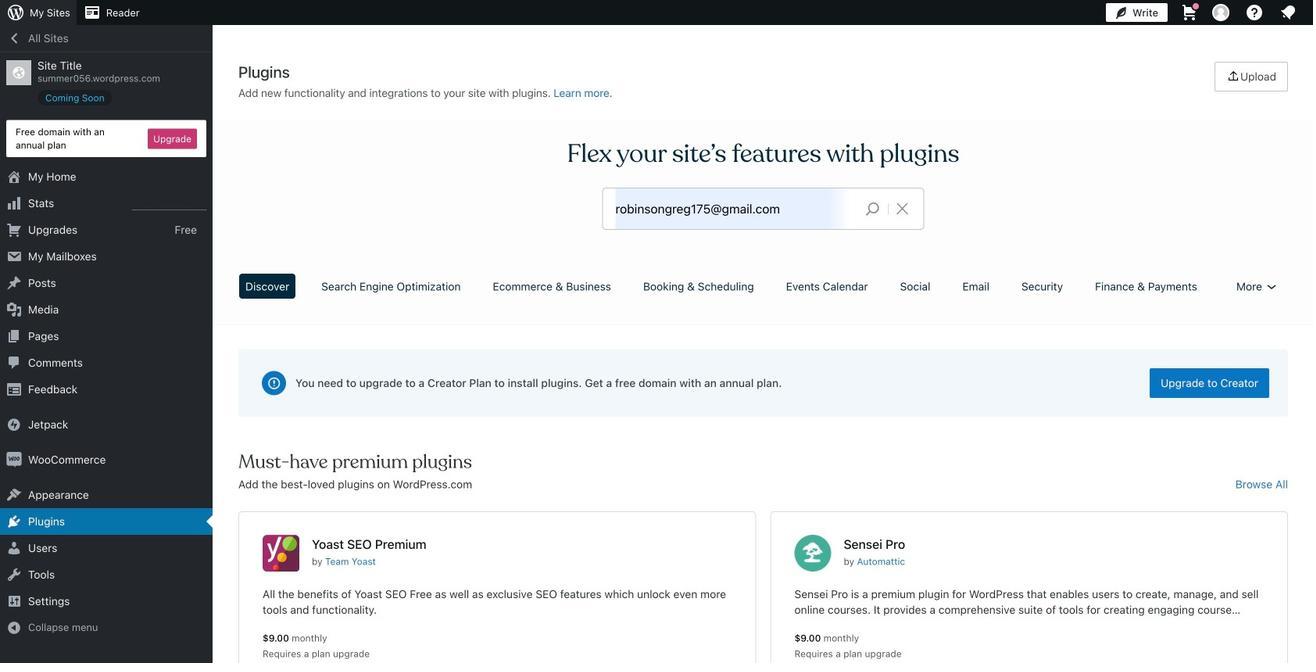 Task type: locate. For each thing, give the bounding box(es) containing it.
0 vertical spatial img image
[[6, 417, 22, 433]]

my profile image
[[1213, 4, 1230, 21]]

None search field
[[603, 188, 924, 229]]

1 horizontal spatial plugin icon image
[[795, 535, 832, 572]]

close search image
[[883, 199, 922, 218]]

0 horizontal spatial plugin icon image
[[263, 535, 300, 572]]

plugin icon image
[[263, 535, 300, 572], [795, 535, 832, 572]]

my shopping cart image
[[1181, 3, 1200, 22]]

img image
[[6, 417, 22, 433], [6, 452, 22, 468]]

open search image
[[854, 198, 893, 220]]

2 img image from the top
[[6, 452, 22, 468]]

1 vertical spatial img image
[[6, 452, 22, 468]]

main content
[[233, 62, 1294, 663]]



Task type: describe. For each thing, give the bounding box(es) containing it.
Search search field
[[616, 188, 854, 229]]

1 img image from the top
[[6, 417, 22, 433]]

2 plugin icon image from the left
[[795, 535, 832, 572]]

help image
[[1246, 3, 1265, 22]]

manage your notifications image
[[1280, 3, 1298, 22]]

1 plugin icon image from the left
[[263, 535, 300, 572]]

highest hourly views 0 image
[[132, 200, 206, 210]]



Task type: vqa. For each thing, say whether or not it's contained in the screenshot.
Main Content
yes



